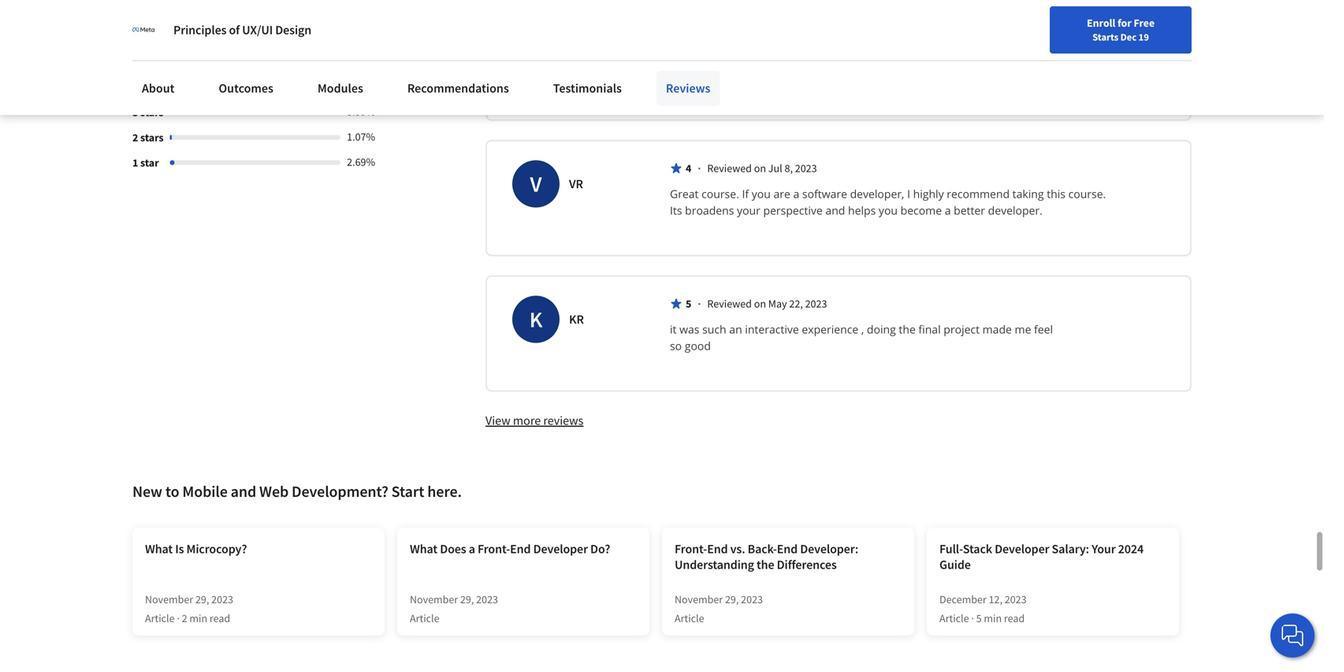 Task type: locate. For each thing, give the bounding box(es) containing it.
a left lot
[[819, 51, 825, 66]]

· inside november 29, 2023 article · 2 min read
[[177, 612, 180, 626]]

0 horizontal spatial front-
[[478, 542, 510, 557]]

0 horizontal spatial ·
[[177, 612, 180, 626]]

2023 inside november 29, 2023 article · 2 min read
[[211, 593, 233, 607]]

reviews right 549
[[208, 15, 243, 29]]

stars for 4 stars
[[140, 80, 164, 94]]

5 up was at the right of the page
[[686, 297, 692, 311]]

reviewed for k
[[708, 297, 752, 311]]

1 stars from the top
[[140, 55, 164, 69]]

2 29, from the left
[[461, 593, 474, 607]]

helps
[[849, 203, 876, 218]]

1 november 29, 2023 article from the left
[[410, 593, 498, 626]]

2 vertical spatial the
[[757, 557, 775, 573]]

2 horizontal spatial the
[[1039, 51, 1056, 66]]

2 reviewed from the top
[[708, 297, 752, 311]]

1 horizontal spatial 2
[[182, 612, 187, 626]]

1 read from the left
[[210, 612, 230, 626]]

its down great
[[670, 203, 683, 218]]

2 down is
[[182, 612, 187, 626]]

1 vertical spatial on
[[755, 297, 767, 311]]

so
[[670, 339, 682, 354]]

1 end from the left
[[510, 542, 531, 557]]

0 horizontal spatial what
[[145, 542, 173, 557]]

1 vertical spatial of
[[844, 51, 854, 66]]

1 vertical spatial for
[[792, 67, 807, 82]]

jul
[[769, 161, 783, 175]]

0 horizontal spatial min
[[190, 612, 207, 626]]

article for front-end vs. back-end developer: understanding the differences
[[675, 612, 705, 626]]

2 on from the top
[[755, 297, 767, 311]]

1 29, from the left
[[196, 593, 209, 607]]

1 star
[[132, 156, 159, 170]]

what for what does a front-end developer do?
[[410, 542, 438, 557]]

1 horizontal spatial of
[[844, 51, 854, 66]]

course. right this
[[1069, 186, 1107, 201]]

min for microcopy?
[[190, 612, 207, 626]]

0 horizontal spatial me
[[810, 67, 826, 82]]

the
[[1039, 51, 1056, 66], [899, 322, 916, 337], [757, 557, 775, 573]]

on left may
[[755, 297, 767, 311]]

2 · from the left
[[972, 612, 975, 626]]

1 reviewed from the top
[[708, 161, 752, 175]]

reviews right more
[[544, 413, 584, 429]]

read inside november 29, 2023 article · 2 min read
[[210, 612, 230, 626]]

really
[[917, 51, 945, 66]]

vs.
[[731, 542, 746, 557]]

4 article from the left
[[940, 612, 970, 626]]

work
[[857, 51, 883, 66]]

a left better
[[945, 203, 951, 218]]

1 on from the top
[[755, 161, 767, 175]]

0 vertical spatial of
[[229, 22, 240, 38]]

2 developer from the left
[[995, 542, 1050, 557]]

november down does
[[410, 593, 458, 607]]

benefits
[[1059, 51, 1101, 66]]

2023 inside december 12, 2023 article · 5 min read
[[1005, 593, 1027, 607]]

1 min from the left
[[190, 612, 207, 626]]

5 down december
[[977, 612, 982, 626]]

what left is
[[145, 542, 173, 557]]

0 vertical spatial 2
[[132, 130, 138, 145]]

0 vertical spatial you
[[895, 51, 914, 66]]

1 vertical spatial 2
[[182, 612, 187, 626]]

front- right does
[[478, 542, 510, 557]]

to
[[976, 51, 987, 66], [165, 482, 179, 502]]

design
[[275, 22, 312, 38]]

modules
[[318, 80, 363, 96]]

and down software
[[826, 203, 846, 218]]

2 horizontal spatial november
[[675, 593, 723, 607]]

1 · from the left
[[177, 612, 180, 626]]

developer right stack
[[995, 542, 1050, 557]]

0 vertical spatial to
[[976, 51, 987, 66]]

0 vertical spatial 5
[[132, 55, 138, 69]]

tremendous,
[[670, 67, 736, 82]]

3 november from the left
[[675, 593, 723, 607]]

0 horizontal spatial its
[[670, 203, 683, 218]]

here.
[[428, 482, 462, 502]]

is down starts
[[1103, 51, 1111, 66]]

1 front- from the left
[[478, 542, 510, 557]]

4 up great
[[686, 161, 692, 175]]

article inside december 12, 2023 article · 5 min read
[[940, 612, 970, 626]]

2 november 29, 2023 article from the left
[[675, 593, 763, 626]]

end left developer:
[[777, 542, 798, 557]]

read down full-stack developer salary: your 2024 guide
[[1005, 612, 1025, 626]]

1 november from the left
[[145, 593, 193, 607]]

4
[[132, 80, 138, 94], [686, 161, 692, 175]]

29, down understanding
[[726, 593, 739, 607]]

0 horizontal spatial to
[[165, 482, 179, 502]]

2023 down front-end vs. back-end developer: understanding the differences
[[741, 593, 763, 607]]

stars right the 3
[[140, 105, 164, 119]]

the right vs.
[[757, 557, 775, 573]]

of left the ux/ui
[[229, 22, 240, 38]]

developer
[[534, 542, 588, 557], [995, 542, 1050, 557]]

1 article from the left
[[145, 612, 175, 626]]

november for is
[[145, 593, 193, 607]]

full
[[852, 67, 868, 82]]

549 reviews
[[189, 15, 243, 29]]

0 vertical spatial 4
[[132, 80, 138, 94]]

2 horizontal spatial 5
[[977, 612, 982, 626]]

min inside november 29, 2023 article · 2 min read
[[190, 612, 207, 626]]

november down understanding
[[675, 593, 723, 607]]

this course is awesome!!! its a lot of work if you really want to learn but the benefits is tremendous, especially for me as a full stack developer
[[670, 51, 1114, 82]]

0 horizontal spatial read
[[210, 612, 230, 626]]

29, down what is microcopy?
[[196, 593, 209, 607]]

1 horizontal spatial 5
[[686, 297, 692, 311]]

its left lot
[[804, 51, 816, 66]]

testimonials
[[553, 80, 622, 96]]

end right does
[[510, 542, 531, 557]]

1 horizontal spatial november 29, 2023 article
[[675, 593, 763, 626]]

stars
[[140, 55, 164, 69], [140, 80, 164, 94], [140, 105, 164, 119], [140, 130, 164, 145]]

stars up 4 stars
[[140, 55, 164, 69]]

· down is
[[177, 612, 180, 626]]

2023 down microcopy? at the left bottom
[[211, 593, 233, 607]]

software
[[803, 186, 848, 201]]

4 for 4 stars
[[132, 80, 138, 94]]

may
[[769, 297, 788, 311]]

1 horizontal spatial course.
[[1069, 186, 1107, 201]]

a
[[819, 51, 825, 66], [843, 67, 849, 82], [794, 186, 800, 201], [945, 203, 951, 218], [469, 542, 475, 557]]

0 vertical spatial its
[[804, 51, 816, 66]]

stars up the 3 stars
[[140, 80, 164, 94]]

1 horizontal spatial for
[[1118, 16, 1132, 30]]

1 horizontal spatial to
[[976, 51, 987, 66]]

principles of ux/ui design
[[174, 22, 312, 38]]

0 vertical spatial reviews
[[208, 15, 243, 29]]

1 vertical spatial me
[[1015, 322, 1032, 337]]

· inside december 12, 2023 article · 5 min read
[[972, 612, 975, 626]]

stars for 3 stars
[[140, 105, 164, 119]]

29,
[[196, 593, 209, 607], [461, 593, 474, 607], [726, 593, 739, 607]]

reviewed
[[708, 161, 752, 175], [708, 297, 752, 311]]

2 november from the left
[[410, 593, 458, 607]]

me inside it was such an interactive experience , doing the final project made me feel so good
[[1015, 322, 1032, 337]]

2
[[132, 130, 138, 145], [182, 612, 187, 626]]

me left as
[[810, 67, 826, 82]]

on
[[755, 161, 767, 175], [755, 297, 767, 311]]

recommend
[[947, 186, 1010, 201]]

0 horizontal spatial of
[[229, 22, 240, 38]]

are
[[774, 186, 791, 201]]

new
[[132, 482, 162, 502]]

3 stars from the top
[[140, 105, 164, 119]]

the left final
[[899, 322, 916, 337]]

1 horizontal spatial 4
[[686, 161, 692, 175]]

· down december
[[972, 612, 975, 626]]

2 read from the left
[[1005, 612, 1025, 626]]

view
[[486, 413, 511, 429]]

1 horizontal spatial its
[[804, 51, 816, 66]]

1 horizontal spatial min
[[985, 612, 1002, 626]]

developer.
[[989, 203, 1043, 218]]

developer inside full-stack developer salary: your 2024 guide
[[995, 542, 1050, 557]]

2 what from the left
[[410, 542, 438, 557]]

what for what is microcopy?
[[145, 542, 173, 557]]

to right new
[[165, 482, 179, 502]]

taking
[[1013, 186, 1045, 201]]

1 horizontal spatial the
[[899, 322, 916, 337]]

1 horizontal spatial reviews
[[544, 413, 584, 429]]

the right but
[[1039, 51, 1056, 66]]

me left 'feel'
[[1015, 322, 1032, 337]]

article
[[145, 612, 175, 626], [410, 612, 440, 626], [675, 612, 705, 626], [940, 612, 970, 626]]

on left jul
[[755, 161, 767, 175]]

stars up star
[[140, 130, 164, 145]]

5 for 5 stars
[[132, 55, 138, 69]]

to right want
[[976, 51, 987, 66]]

1 horizontal spatial developer
[[995, 542, 1050, 557]]

1 vertical spatial reviewed
[[708, 297, 752, 311]]

december
[[940, 593, 987, 607]]

0 horizontal spatial 5
[[132, 55, 138, 69]]

0 vertical spatial on
[[755, 161, 767, 175]]

2 article from the left
[[410, 612, 440, 626]]

is right course
[[732, 51, 740, 66]]

0 horizontal spatial end
[[510, 542, 531, 557]]

0 vertical spatial and
[[826, 203, 846, 218]]

1 developer from the left
[[534, 542, 588, 557]]

end left vs.
[[708, 542, 728, 557]]

the inside this course is awesome!!! its a lot of work if you really want to learn but the benefits is tremendous, especially for me as a full stack developer
[[1039, 51, 1056, 66]]

for up 'dec'
[[1118, 16, 1132, 30]]

2 horizontal spatial end
[[777, 542, 798, 557]]

0 vertical spatial the
[[1039, 51, 1056, 66]]

3 article from the left
[[675, 612, 705, 626]]

0 horizontal spatial 4
[[132, 80, 138, 94]]

what is microcopy?
[[145, 542, 247, 557]]

2 min from the left
[[985, 612, 1002, 626]]

min inside december 12, 2023 article · 5 min read
[[985, 612, 1002, 626]]

show notifications image
[[1112, 20, 1131, 39]]

1 horizontal spatial me
[[1015, 322, 1032, 337]]

developer left do?
[[534, 542, 588, 557]]

course. up broadens
[[702, 186, 740, 201]]

0 horizontal spatial developer
[[534, 542, 588, 557]]

article for what is microcopy?
[[145, 612, 175, 626]]

november 29, 2023 article down understanding
[[675, 593, 763, 626]]

1 horizontal spatial ·
[[972, 612, 975, 626]]

2023 down what does a front-end developer do?
[[476, 593, 498, 607]]

0 horizontal spatial 29,
[[196, 593, 209, 607]]

3 end from the left
[[777, 542, 798, 557]]

2023 for front-end vs. back-end developer: understanding the differences
[[741, 593, 763, 607]]

1 horizontal spatial is
[[1103, 51, 1111, 66]]

·
[[177, 612, 180, 626], [972, 612, 975, 626]]

want
[[948, 51, 973, 66]]

min down what is microcopy?
[[190, 612, 207, 626]]

does
[[440, 542, 467, 557]]

549
[[189, 15, 206, 29]]

4.7
[[151, 5, 180, 32]]

0 vertical spatial for
[[1118, 16, 1132, 30]]

enroll for free starts dec 19
[[1088, 16, 1155, 43]]

reviewed up if
[[708, 161, 752, 175]]

1 horizontal spatial 29,
[[461, 593, 474, 607]]

1 horizontal spatial end
[[708, 542, 728, 557]]

29, for vs.
[[726, 593, 739, 607]]

of right lot
[[844, 51, 854, 66]]

developer,
[[851, 186, 905, 201]]

2 up 1
[[132, 130, 138, 145]]

read inside december 12, 2023 article · 5 min read
[[1005, 612, 1025, 626]]

kr
[[569, 312, 584, 328]]

1.07%
[[347, 130, 375, 144]]

1 horizontal spatial read
[[1005, 612, 1025, 626]]

made
[[983, 322, 1013, 337]]

new to mobile and web development? start here.
[[132, 482, 462, 502]]

reviewed up an
[[708, 297, 752, 311]]

0 horizontal spatial course.
[[702, 186, 740, 201]]

final
[[919, 322, 941, 337]]

1 vertical spatial 4
[[686, 161, 692, 175]]

front- left vs.
[[675, 542, 708, 557]]

for down 'awesome!!!'
[[792, 67, 807, 82]]

is
[[732, 51, 740, 66], [1103, 51, 1111, 66]]

2 stars from the top
[[140, 80, 164, 94]]

5 up 4 stars
[[132, 55, 138, 69]]

awesome!!!
[[743, 51, 801, 66]]

1 horizontal spatial what
[[410, 542, 438, 557]]

vr
[[569, 176, 583, 192]]

1 vertical spatial to
[[165, 482, 179, 502]]

reviews link
[[657, 71, 720, 106]]

the inside front-end vs. back-end developer: understanding the differences
[[757, 557, 775, 573]]

0 vertical spatial reviewed
[[708, 161, 752, 175]]

november inside november 29, 2023 article · 2 min read
[[145, 593, 193, 607]]

1 vertical spatial you
[[752, 186, 771, 201]]

full-
[[940, 542, 964, 557]]

2 stars
[[132, 130, 164, 145]]

2 inside november 29, 2023 article · 2 min read
[[182, 612, 187, 626]]

a right does
[[469, 542, 475, 557]]

start
[[392, 482, 425, 502]]

about
[[142, 80, 175, 96]]

0 horizontal spatial november
[[145, 593, 193, 607]]

0 horizontal spatial november 29, 2023 article
[[410, 593, 498, 626]]

if
[[742, 186, 749, 201]]

2 vertical spatial 5
[[977, 612, 982, 626]]

1 what from the left
[[145, 542, 173, 557]]

2 course. from the left
[[1069, 186, 1107, 201]]

min down the 12,
[[985, 612, 1002, 626]]

read down microcopy? at the left bottom
[[210, 612, 230, 626]]

0 horizontal spatial for
[[792, 67, 807, 82]]

doing
[[867, 322, 897, 337]]

29, down does
[[461, 593, 474, 607]]

0 horizontal spatial is
[[732, 51, 740, 66]]

4 left about
[[132, 80, 138, 94]]

its inside this course is awesome!!! its a lot of work if you really want to learn but the benefits is tremendous, especially for me as a full stack developer
[[804, 51, 816, 66]]

min
[[190, 612, 207, 626], [985, 612, 1002, 626]]

1 vertical spatial 5
[[686, 297, 692, 311]]

3 29, from the left
[[726, 593, 739, 607]]

0 horizontal spatial the
[[757, 557, 775, 573]]

me inside this course is awesome!!! its a lot of work if you really want to learn but the benefits is tremendous, especially for me as a full stack developer
[[810, 67, 826, 82]]

course.
[[702, 186, 740, 201], [1069, 186, 1107, 201]]

1 vertical spatial its
[[670, 203, 683, 218]]

29, for microcopy?
[[196, 593, 209, 607]]

what left does
[[410, 542, 438, 557]]

stars for 2 stars
[[140, 130, 164, 145]]

None search field
[[225, 10, 603, 41]]

1 horizontal spatial front-
[[675, 542, 708, 557]]

november for end
[[675, 593, 723, 607]]

1 horizontal spatial november
[[410, 593, 458, 607]]

29, for a
[[461, 593, 474, 607]]

1 vertical spatial the
[[899, 322, 916, 337]]

and left "web"
[[231, 482, 256, 502]]

2 front- from the left
[[675, 542, 708, 557]]

4 stars from the top
[[140, 130, 164, 145]]

2023 right the 12,
[[1005, 593, 1027, 607]]

november 29, 2023 article down does
[[410, 593, 498, 626]]

0 vertical spatial me
[[810, 67, 826, 82]]

do?
[[591, 542, 611, 557]]

2 horizontal spatial 29,
[[726, 593, 739, 607]]

1 horizontal spatial and
[[826, 203, 846, 218]]

2 vertical spatial you
[[879, 203, 898, 218]]

great
[[670, 186, 699, 201]]

article inside november 29, 2023 article · 2 min read
[[145, 612, 175, 626]]

29, inside november 29, 2023 article · 2 min read
[[196, 593, 209, 607]]

november down is
[[145, 593, 193, 607]]

starts
[[1093, 31, 1119, 43]]

2.69%
[[347, 155, 375, 169]]

its inside great course. if you are a software developer, i highly recommend taking this course. its broadens your perspective and helps you become a better developer.
[[670, 203, 683, 218]]

1 vertical spatial and
[[231, 482, 256, 502]]

meta image
[[132, 19, 155, 41]]



Task type: vqa. For each thing, say whether or not it's contained in the screenshot.
and to the left
yes



Task type: describe. For each thing, give the bounding box(es) containing it.
is
[[175, 542, 184, 557]]

2024
[[1119, 542, 1144, 557]]

it was such an interactive experience , doing the final project made me feel so good
[[670, 322, 1057, 354]]

2023 right '22,'
[[806, 297, 828, 311]]

developer:
[[801, 542, 859, 557]]

,
[[862, 322, 865, 337]]

about link
[[132, 71, 184, 106]]

lot
[[828, 51, 841, 66]]

8,
[[785, 161, 793, 175]]

3.59%
[[347, 104, 375, 119]]

19
[[1139, 31, 1150, 43]]

was
[[680, 322, 700, 337]]

principles
[[174, 22, 227, 38]]

2023 for what does a front-end developer do?
[[476, 593, 498, 607]]

2023 for full-stack developer salary: your 2024 guide
[[1005, 593, 1027, 607]]

the inside it was such an interactive experience , doing the final project made me feel so good
[[899, 322, 916, 337]]

· for stack
[[972, 612, 975, 626]]

end for front-
[[510, 542, 531, 557]]

k
[[530, 306, 543, 333]]

star
[[140, 156, 159, 170]]

interactive
[[745, 322, 799, 337]]

as
[[829, 67, 840, 82]]

reviewed for v
[[708, 161, 752, 175]]

an
[[730, 322, 743, 337]]

22,
[[790, 297, 803, 311]]

view more reviews link
[[486, 412, 584, 429]]

it
[[670, 322, 677, 337]]

5 inside december 12, 2023 article · 5 min read
[[977, 612, 982, 626]]

mobile
[[182, 482, 228, 502]]

microcopy?
[[187, 542, 247, 557]]

4 for 4
[[686, 161, 692, 175]]

read for microcopy?
[[210, 612, 230, 626]]

november 29, 2023 article for end
[[675, 593, 763, 626]]

2 end from the left
[[708, 542, 728, 557]]

12.02%
[[347, 79, 381, 93]]

guide
[[940, 557, 971, 573]]

· for is
[[177, 612, 180, 626]]

on for k
[[755, 297, 767, 311]]

modules link
[[308, 71, 373, 106]]

view more reviews
[[486, 413, 584, 429]]

understanding
[[675, 557, 755, 573]]

free
[[1134, 16, 1155, 30]]

great course. if you are a software developer, i highly recommend taking this course. its broadens your perspective and helps you become a better developer.
[[670, 186, 1110, 218]]

12,
[[989, 593, 1003, 607]]

i
[[908, 186, 911, 201]]

november for does
[[410, 593, 458, 607]]

front- inside front-end vs. back-end developer: understanding the differences
[[675, 542, 708, 557]]

this
[[1047, 186, 1066, 201]]

to inside this course is awesome!!! its a lot of work if you really want to learn but the benefits is tremendous, especially for me as a full stack developer
[[976, 51, 987, 66]]

this
[[670, 51, 691, 66]]

a right as
[[843, 67, 849, 82]]

1 course. from the left
[[702, 186, 740, 201]]

3 stars
[[132, 105, 164, 119]]

feel
[[1035, 322, 1054, 337]]

recommendations link
[[398, 71, 519, 106]]

for inside this course is awesome!!! its a lot of work if you really want to learn but the benefits is tremendous, especially for me as a full stack developer
[[792, 67, 807, 82]]

reviewed on jul 8, 2023
[[708, 161, 817, 175]]

broadens
[[685, 203, 735, 218]]

course
[[694, 51, 729, 66]]

min for developer
[[985, 612, 1002, 626]]

good
[[685, 339, 711, 354]]

back-
[[748, 542, 777, 557]]

article for what does a front-end developer do?
[[410, 612, 440, 626]]

chat with us image
[[1281, 624, 1306, 649]]

november 29, 2023 article · 2 min read
[[145, 593, 233, 626]]

full-stack developer salary: your 2024 guide
[[940, 542, 1144, 573]]

more
[[513, 413, 541, 429]]

if
[[886, 51, 892, 66]]

become
[[901, 203, 942, 218]]

1 is from the left
[[732, 51, 740, 66]]

project
[[944, 322, 980, 337]]

2023 for what is microcopy?
[[211, 593, 233, 607]]

stars for 5 stars
[[140, 55, 164, 69]]

and inside great course. if you are a software developer, i highly recommend taking this course. its broadens your perspective and helps you become a better developer.
[[826, 203, 846, 218]]

testimonials link
[[544, 71, 632, 106]]

your
[[737, 203, 761, 218]]

highly
[[914, 186, 945, 201]]

but
[[1019, 51, 1036, 66]]

outcomes link
[[209, 71, 283, 106]]

salary:
[[1052, 542, 1090, 557]]

outcomes
[[219, 80, 274, 96]]

your
[[1092, 542, 1116, 557]]

5 for 5
[[686, 297, 692, 311]]

november 29, 2023 article for does
[[410, 593, 498, 626]]

for inside enroll for free starts dec 19
[[1118, 16, 1132, 30]]

ux/ui
[[242, 22, 273, 38]]

dec
[[1121, 31, 1137, 43]]

enroll
[[1088, 16, 1116, 30]]

0 horizontal spatial reviews
[[208, 15, 243, 29]]

reviewed on may 22, 2023
[[708, 297, 828, 311]]

2 is from the left
[[1103, 51, 1111, 66]]

article for full-stack developer salary: your 2024 guide
[[940, 612, 970, 626]]

a right are
[[794, 186, 800, 201]]

english
[[1022, 18, 1061, 34]]

0 horizontal spatial 2
[[132, 130, 138, 145]]

0 horizontal spatial and
[[231, 482, 256, 502]]

v
[[530, 170, 542, 198]]

experience
[[802, 322, 859, 337]]

end for back-
[[777, 542, 798, 557]]

1 vertical spatial reviews
[[544, 413, 584, 429]]

on for v
[[755, 161, 767, 175]]

of inside this course is awesome!!! its a lot of work if you really want to learn but the benefits is tremendous, especially for me as a full stack developer
[[844, 51, 854, 66]]

o
[[529, 35, 544, 62]]

stack
[[964, 542, 993, 557]]

read for developer
[[1005, 612, 1025, 626]]

what does a front-end developer do?
[[410, 542, 611, 557]]

you inside this course is awesome!!! its a lot of work if you really want to learn but the benefits is tremendous, especially for me as a full stack developer
[[895, 51, 914, 66]]

recommendations
[[408, 80, 509, 96]]

web
[[259, 482, 289, 502]]

differences
[[777, 557, 837, 573]]

2023 right 8,
[[796, 161, 817, 175]]

reviews
[[666, 80, 711, 96]]

80.61%
[[347, 54, 381, 68]]



